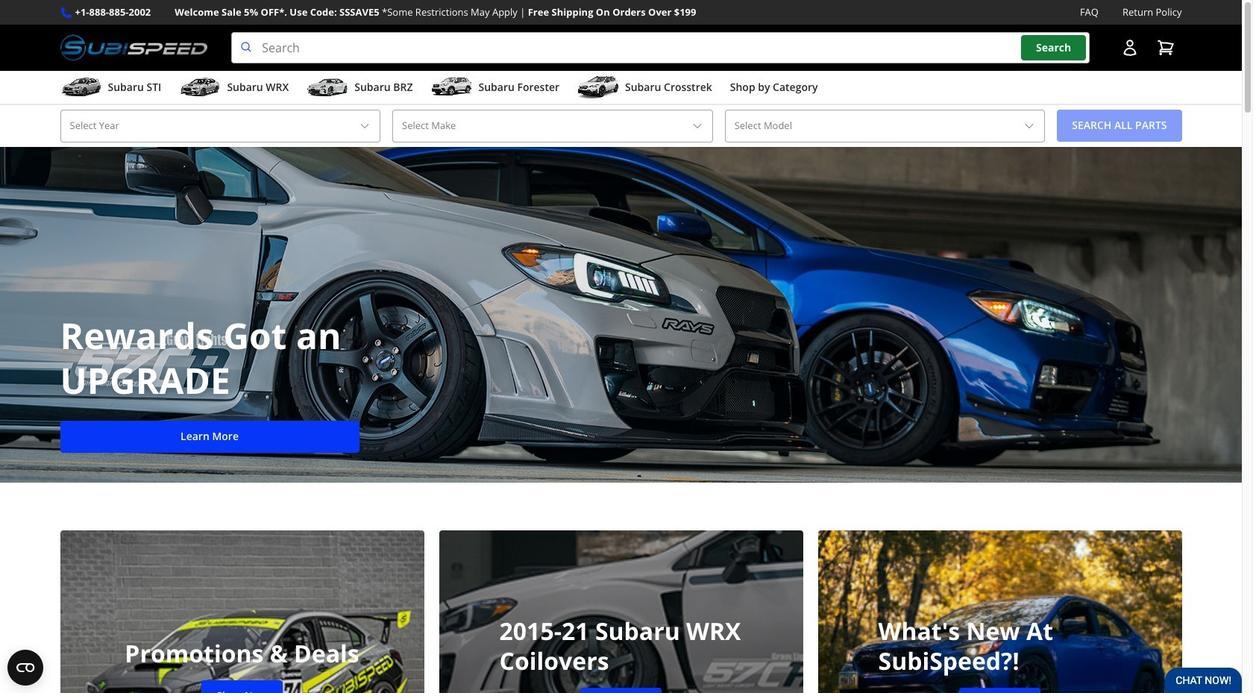 Task type: describe. For each thing, give the bounding box(es) containing it.
select model image
[[1024, 120, 1036, 132]]

a subaru forester thumbnail image image
[[431, 76, 473, 99]]

earn rewards image
[[818, 530, 1182, 693]]

a subaru crosstrek thumbnail image image
[[578, 76, 619, 99]]

Select Make button
[[393, 110, 713, 142]]

open widget image
[[7, 650, 43, 686]]

button image
[[1121, 39, 1139, 57]]



Task type: vqa. For each thing, say whether or not it's contained in the screenshot.
Subispeed Logo
yes



Task type: locate. For each thing, give the bounding box(es) containing it.
subispeed logo image
[[60, 32, 208, 64]]

a subaru sti thumbnail image image
[[60, 76, 102, 99]]

a subaru brz thumbnail image image
[[307, 76, 349, 99]]

select make image
[[691, 120, 703, 132]]

deals image
[[60, 530, 424, 693]]

search input field
[[231, 32, 1090, 64]]

Select Year button
[[60, 110, 381, 142]]

select year image
[[359, 120, 371, 132]]

coilovers image
[[439, 530, 803, 693]]

Select Model button
[[725, 110, 1045, 142]]

rewards program image
[[0, 147, 1242, 482]]

a subaru wrx thumbnail image image
[[179, 76, 221, 99]]



